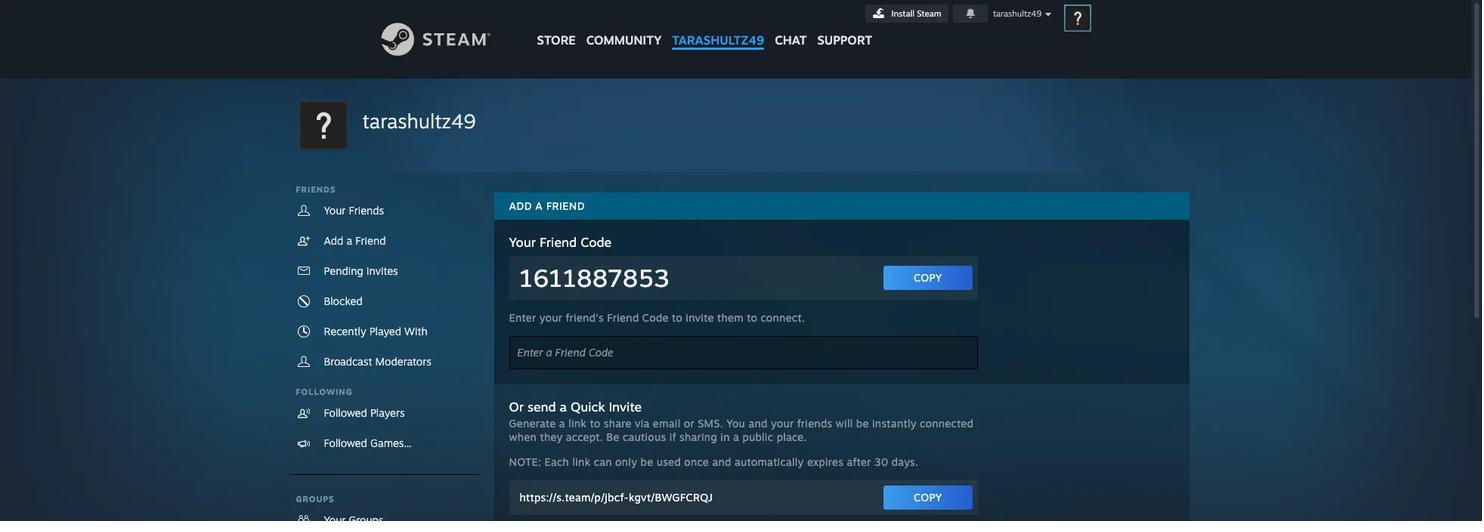 Task type: vqa. For each thing, say whether or not it's contained in the screenshot.
"FLYOUT: GUIDE"
no



Task type: locate. For each thing, give the bounding box(es) containing it.
1 horizontal spatial your
[[509, 234, 536, 250]]

0 horizontal spatial friends
[[296, 185, 336, 195]]

will
[[836, 417, 853, 430]]

install steam
[[892, 8, 942, 19]]

after
[[847, 456, 872, 469]]

code
[[581, 234, 612, 250], [643, 312, 669, 324]]

expires
[[808, 456, 844, 469]]

1 vertical spatial add
[[324, 234, 344, 247]]

1 horizontal spatial be
[[857, 417, 869, 430]]

only
[[616, 456, 638, 469]]

0 vertical spatial friends
[[296, 185, 336, 195]]

2 copy from the top
[[914, 491, 943, 504]]

1 horizontal spatial friends
[[349, 204, 384, 217]]

blocked link
[[290, 287, 479, 317]]

your
[[324, 204, 346, 217], [509, 234, 536, 250]]

to for invite
[[590, 417, 601, 430]]

0 horizontal spatial tarashultz49
[[363, 109, 476, 133]]

1 vertical spatial copy button
[[884, 486, 973, 510]]

0 horizontal spatial your
[[324, 204, 346, 217]]

0 vertical spatial followed
[[324, 407, 367, 420]]

tarashultz49 for rightmost tarashultz49 link
[[672, 33, 765, 48]]

0 vertical spatial your
[[540, 312, 563, 324]]

recently played with link
[[290, 317, 479, 347]]

invite
[[609, 399, 642, 415]]

followed games... link
[[290, 429, 479, 459]]

1 copy button from the top
[[884, 266, 973, 290]]

0 vertical spatial be
[[857, 417, 869, 430]]

1 vertical spatial your
[[771, 417, 794, 430]]

to for code
[[747, 312, 758, 324]]

pending invites link
[[290, 256, 479, 287]]

1 horizontal spatial friend
[[540, 234, 577, 250]]

0 vertical spatial tarashultz49 link
[[667, 0, 770, 55]]

friend up pending invites
[[356, 234, 386, 247]]

in
[[721, 431, 730, 444]]

add up pending
[[324, 234, 344, 247]]

instantly
[[873, 417, 917, 430]]

1 horizontal spatial your
[[771, 417, 794, 430]]

broadcast moderators link
[[290, 347, 479, 377]]

your down add a friend
[[509, 234, 536, 250]]

copy button
[[884, 266, 973, 290], [884, 486, 973, 510]]

1 vertical spatial be
[[641, 456, 654, 469]]

0 horizontal spatial and
[[713, 456, 732, 469]]

and down in
[[713, 456, 732, 469]]

1 horizontal spatial tarashultz49
[[672, 33, 765, 48]]

you
[[727, 417, 746, 430]]

to right them
[[747, 312, 758, 324]]

friends
[[296, 185, 336, 195], [349, 204, 384, 217]]

Enter a Friend Code text field
[[509, 336, 978, 370]]

or send a quick invite generate a link to share via email or sms. you and your friends will be instantly connected when they accept. be cautious if sharing in a public place.
[[509, 399, 974, 444]]

link up accept. on the left bottom of the page
[[569, 417, 587, 430]]

quick
[[571, 399, 605, 415]]

and
[[749, 417, 768, 430], [713, 456, 732, 469]]

0 vertical spatial your
[[324, 204, 346, 217]]

2 horizontal spatial tarashultz49
[[993, 8, 1042, 19]]

0 vertical spatial link
[[569, 417, 587, 430]]

1 vertical spatial tarashultz49
[[672, 33, 765, 48]]

your inside or send a quick invite generate a link to share via email or sms. you and your friends will be instantly connected when they accept. be cautious if sharing in a public place.
[[771, 417, 794, 430]]

played
[[369, 325, 402, 338]]

add
[[509, 200, 532, 212], [324, 234, 344, 247]]

if
[[670, 431, 677, 444]]

0 vertical spatial and
[[749, 417, 768, 430]]

sms.
[[698, 417, 724, 430]]

2 horizontal spatial to
[[747, 312, 758, 324]]

recently played with
[[324, 325, 428, 338]]

be
[[857, 417, 869, 430], [641, 456, 654, 469]]

code left invite
[[643, 312, 669, 324]]

0 horizontal spatial add
[[324, 234, 344, 247]]

friend down friend
[[540, 234, 577, 250]]

sharing
[[680, 431, 718, 444]]

kgvt/bwgfcrqj
[[629, 491, 713, 504]]

accept.
[[566, 431, 603, 444]]

0 vertical spatial copy button
[[884, 266, 973, 290]]

friend
[[356, 234, 386, 247], [540, 234, 577, 250], [607, 312, 639, 324]]

copy for https://s.team/p/jbcf-kgvt/bwgfcrqj
[[914, 491, 943, 504]]

steam
[[917, 8, 942, 19]]

friend right friend's on the bottom
[[607, 312, 639, 324]]

followed down followed players
[[324, 437, 367, 450]]

via
[[635, 417, 650, 430]]

friends up add a friend
[[349, 204, 384, 217]]

broadcast
[[324, 355, 372, 368]]

your up place.
[[771, 417, 794, 430]]

link
[[569, 417, 587, 430], [573, 456, 591, 469]]

add for add a friend
[[509, 200, 532, 212]]

be inside or send a quick invite generate a link to share via email or sms. you and your friends will be instantly connected when they accept. be cautious if sharing in a public place.
[[857, 417, 869, 430]]

2 copy button from the top
[[884, 486, 973, 510]]

be right only
[[641, 456, 654, 469]]

0 horizontal spatial your
[[540, 312, 563, 324]]

link left the can
[[573, 456, 591, 469]]

install steam link
[[865, 5, 949, 23]]

https://s.team/p/jbcf-
[[520, 491, 629, 504]]

and up public
[[749, 417, 768, 430]]

each
[[545, 456, 570, 469]]

2 vertical spatial tarashultz49
[[363, 109, 476, 133]]

0 horizontal spatial friend
[[356, 234, 386, 247]]

your friends
[[324, 204, 384, 217]]

add left friend
[[509, 200, 532, 212]]

to left invite
[[672, 312, 683, 324]]

0 horizontal spatial code
[[581, 234, 612, 250]]

connect.
[[761, 312, 805, 324]]

0 vertical spatial add
[[509, 200, 532, 212]]

share
[[604, 417, 632, 430]]

0 horizontal spatial to
[[590, 417, 601, 430]]

link inside or send a quick invite generate a link to share via email or sms. you and your friends will be instantly connected when they accept. be cautious if sharing in a public place.
[[569, 417, 587, 430]]

2 followed from the top
[[324, 437, 367, 450]]

copy for 1611887853
[[914, 271, 943, 284]]

1 vertical spatial tarashultz49 link
[[363, 107, 476, 135]]

followed down 'following'
[[324, 407, 367, 420]]

1 copy from the top
[[914, 271, 943, 284]]

to inside or send a quick invite generate a link to share via email or sms. you and your friends will be instantly connected when they accept. be cautious if sharing in a public place.
[[590, 417, 601, 430]]

1 vertical spatial copy
[[914, 491, 943, 504]]

invites
[[367, 265, 398, 278]]

followed for followed games...
[[324, 437, 367, 450]]

games...
[[370, 437, 412, 450]]

your
[[540, 312, 563, 324], [771, 417, 794, 430]]

add a friend
[[509, 200, 585, 212]]

tarashultz49 for tarashultz49 link to the left
[[363, 109, 476, 133]]

your up add a friend
[[324, 204, 346, 217]]

to
[[672, 312, 683, 324], [747, 312, 758, 324], [590, 417, 601, 430]]

add for add a friend
[[324, 234, 344, 247]]

1 horizontal spatial code
[[643, 312, 669, 324]]

or
[[509, 399, 524, 415]]

blocked
[[324, 295, 363, 308]]

1 vertical spatial your
[[509, 234, 536, 250]]

1 followed from the top
[[324, 407, 367, 420]]

add inside add a friend link
[[324, 234, 344, 247]]

1 horizontal spatial add
[[509, 200, 532, 212]]

your inside your friends link
[[324, 204, 346, 217]]

followed
[[324, 407, 367, 420], [324, 437, 367, 450]]

0 vertical spatial tarashultz49
[[993, 8, 1042, 19]]

1 horizontal spatial and
[[749, 417, 768, 430]]

copy
[[914, 271, 943, 284], [914, 491, 943, 504]]

tarashultz49 link
[[667, 0, 770, 55], [363, 107, 476, 135]]

store link
[[532, 0, 581, 55]]

0 vertical spatial copy
[[914, 271, 943, 284]]

code up 1611887853 at the bottom
[[581, 234, 612, 250]]

a
[[536, 200, 543, 212], [347, 234, 353, 247], [560, 399, 567, 415], [559, 417, 565, 430], [733, 431, 740, 444]]

followed players
[[324, 407, 405, 420]]

2 horizontal spatial friend
[[607, 312, 639, 324]]

your right enter
[[540, 312, 563, 324]]

and inside or send a quick invite generate a link to share via email or sms. you and your friends will be instantly connected when they accept. be cautious if sharing in a public place.
[[749, 417, 768, 430]]

1 vertical spatial followed
[[324, 437, 367, 450]]

be right will
[[857, 417, 869, 430]]

to up accept. on the left bottom of the page
[[590, 417, 601, 430]]

friends up your friends
[[296, 185, 336, 195]]

following
[[296, 387, 353, 398]]



Task type: describe. For each thing, give the bounding box(es) containing it.
invite
[[686, 312, 714, 324]]

https://s.team/p/jbcf-kgvt/bwgfcrqj
[[520, 491, 713, 504]]

or
[[684, 417, 695, 430]]

can
[[594, 456, 612, 469]]

days.
[[892, 456, 919, 469]]

1611887853
[[520, 263, 670, 293]]

community link
[[581, 0, 667, 55]]

broadcast moderators
[[324, 355, 432, 368]]

friends
[[798, 417, 833, 430]]

1 vertical spatial code
[[643, 312, 669, 324]]

with
[[405, 325, 428, 338]]

copy button for 1611887853
[[884, 266, 973, 290]]

public
[[743, 431, 774, 444]]

be
[[607, 431, 620, 444]]

your for your friends
[[324, 204, 346, 217]]

1 vertical spatial and
[[713, 456, 732, 469]]

a right in
[[733, 431, 740, 444]]

followed games...
[[324, 437, 412, 450]]

store
[[537, 33, 576, 48]]

enter your friend's friend code to invite them to connect.
[[509, 312, 805, 324]]

1 horizontal spatial to
[[672, 312, 683, 324]]

chat
[[775, 33, 807, 48]]

your friend code
[[509, 234, 612, 250]]

friend's
[[566, 312, 604, 324]]

used
[[657, 456, 681, 469]]

a left friend
[[536, 200, 543, 212]]

cautious
[[623, 431, 666, 444]]

place.
[[777, 431, 807, 444]]

when
[[509, 431, 537, 444]]

copy button for https://s.team/p/jbcf-kgvt/bwgfcrqj
[[884, 486, 973, 510]]

friend
[[546, 200, 585, 212]]

a up they
[[559, 417, 565, 430]]

note:
[[509, 456, 542, 469]]

groups
[[296, 495, 335, 505]]

automatically
[[735, 456, 804, 469]]

followed players link
[[290, 398, 479, 429]]

add a friend link
[[290, 226, 479, 256]]

recently
[[324, 325, 366, 338]]

1 horizontal spatial tarashultz49 link
[[667, 0, 770, 55]]

support
[[818, 33, 873, 48]]

pending
[[324, 265, 363, 278]]

followed for followed players
[[324, 407, 367, 420]]

chat link
[[770, 0, 812, 51]]

note: each link can only be used once and automatically expires after 30 days.
[[509, 456, 919, 469]]

connected
[[920, 417, 974, 430]]

1 vertical spatial friends
[[349, 204, 384, 217]]

once
[[684, 456, 709, 469]]

players
[[370, 407, 405, 420]]

install
[[892, 8, 915, 19]]

generate
[[509, 417, 556, 430]]

a right send
[[560, 399, 567, 415]]

community
[[587, 33, 662, 48]]

they
[[540, 431, 563, 444]]

0 horizontal spatial tarashultz49 link
[[363, 107, 476, 135]]

them
[[718, 312, 744, 324]]

support link
[[812, 0, 878, 51]]

your for your friend code
[[509, 234, 536, 250]]

1 vertical spatial link
[[573, 456, 591, 469]]

your friends link
[[290, 196, 479, 226]]

0 horizontal spatial be
[[641, 456, 654, 469]]

30
[[875, 456, 889, 469]]

a down your friends
[[347, 234, 353, 247]]

0 vertical spatial code
[[581, 234, 612, 250]]

send
[[528, 399, 556, 415]]

pending invites
[[324, 265, 398, 278]]

enter
[[509, 312, 536, 324]]

moderators
[[375, 355, 432, 368]]

email
[[653, 417, 681, 430]]

add a friend
[[324, 234, 386, 247]]



